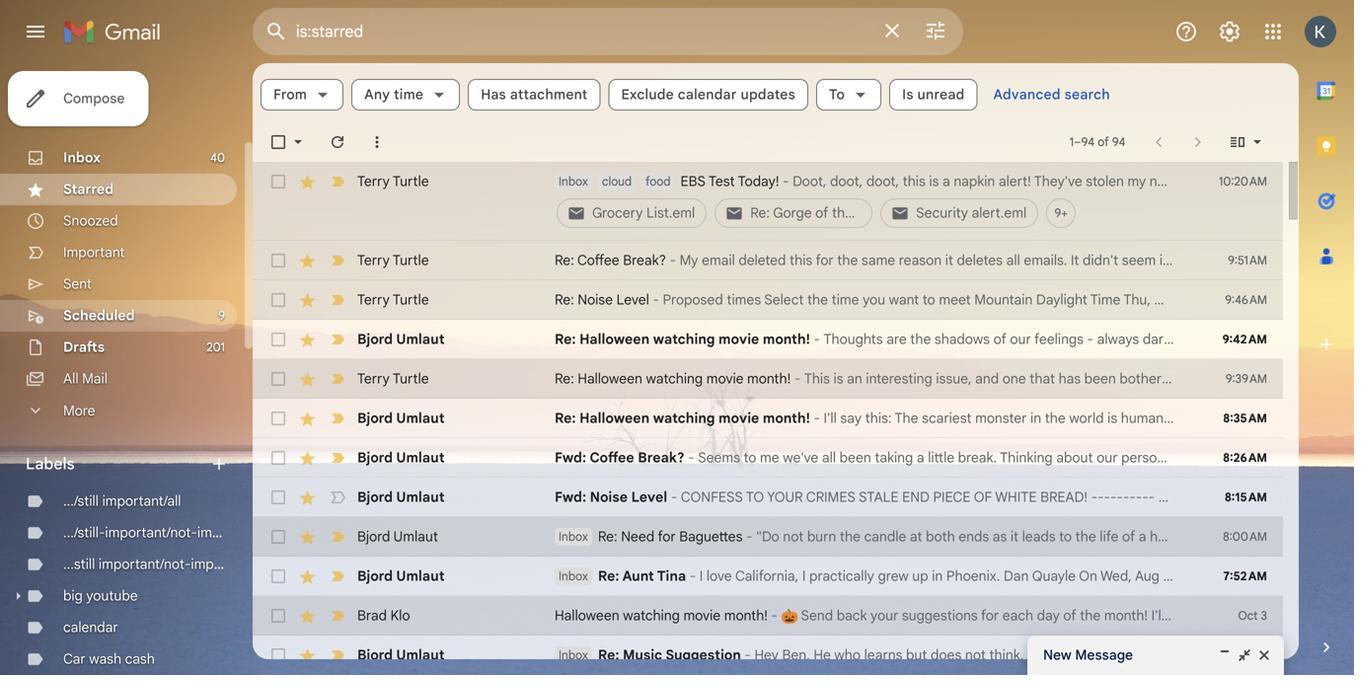 Task type: locate. For each thing, give the bounding box(es) containing it.
1 vertical spatial fwd:
[[555, 489, 586, 506]]

None checkbox
[[268, 290, 288, 310], [268, 369, 288, 389], [268, 488, 288, 507], [268, 527, 288, 547], [268, 567, 288, 586], [268, 606, 288, 626], [268, 290, 288, 310], [268, 369, 288, 389], [268, 488, 288, 507], [268, 527, 288, 547], [268, 567, 288, 586], [268, 606, 288, 626]]

inbox inside labels navigation
[[63, 149, 101, 166]]

need
[[621, 528, 655, 545]]

0 horizontal spatial i
[[700, 567, 703, 585]]

1 horizontal spatial i
[[802, 567, 806, 585]]

send
[[801, 607, 833, 624]]

movie for 9:39 am
[[706, 370, 744, 387]]

.../still important/all link
[[63, 492, 181, 510]]

1 fwd: from the top
[[555, 449, 586, 466]]

1 vertical spatial for
[[981, 607, 999, 624]]

7 bjord from the top
[[357, 646, 393, 664]]

0 horizontal spatial the
[[832, 204, 853, 222]]

6 bjord from the top
[[357, 567, 393, 585]]

1 vertical spatial noise
[[590, 489, 628, 506]]

clear search image
[[872, 11, 912, 50]]

important/all
[[102, 492, 181, 510]]

0 horizontal spatial of
[[815, 204, 828, 222]]

aug
[[1135, 567, 1160, 585]]

level for fwd: noise level
[[631, 489, 667, 506]]

5 bjord from the top
[[357, 528, 390, 545]]

0 horizontal spatial klo
[[390, 607, 410, 624]]

1 vertical spatial important
[[191, 556, 252, 573]]

of right gorge
[[815, 204, 828, 222]]

i left love
[[700, 567, 703, 585]]

9+
[[1054, 206, 1068, 221]]

None checkbox
[[268, 132, 288, 152], [268, 172, 288, 191], [268, 251, 288, 270], [268, 330, 288, 349], [268, 409, 288, 428], [268, 448, 288, 468], [268, 645, 288, 665], [268, 132, 288, 152], [268, 172, 288, 191], [268, 251, 288, 270], [268, 330, 288, 349], [268, 409, 288, 428], [268, 448, 288, 468], [268, 645, 288, 665]]

break? up fwd: noise level -
[[638, 449, 685, 466]]

1:17
[[1229, 567, 1250, 585]]

9 row from the top
[[253, 517, 1283, 557]]

calendar inside labels navigation
[[63, 619, 118, 636]]

for right need
[[658, 528, 676, 545]]

.../still important/all
[[63, 492, 181, 510]]

level down re: coffee break? -
[[616, 291, 649, 308]]

0 vertical spatial brad
[[1277, 567, 1306, 585]]

1 bjord from the top
[[357, 331, 393, 348]]

3 bjord from the top
[[357, 449, 393, 466]]

3 re: halloween watching movie month! - from the top
[[555, 410, 824, 427]]

main content containing from
[[253, 63, 1354, 675]]

1 vertical spatial coffee
[[590, 449, 634, 466]]

important/not- down .../still-important/not-important
[[99, 556, 191, 573]]

umlaut for 9:42 am
[[396, 331, 445, 348]]

calendar link
[[63, 619, 118, 636]]

inbox for re: need for baguettes
[[559, 529, 588, 544]]

important for .../still-important/not-important
[[197, 524, 259, 541]]

the down the on
[[1080, 607, 1101, 624]]

oct 3 left to
[[1238, 608, 1267, 623]]

3 right the pop out icon
[[1260, 648, 1267, 663]]

time
[[394, 86, 424, 103]]

halloween for 8:35 am
[[579, 410, 650, 427]]

advanced search button
[[985, 77, 1118, 113]]

up
[[912, 567, 928, 585]]

3 terry turtle from the top
[[357, 291, 429, 308]]

break? down grocery list.eml
[[623, 252, 666, 269]]

watching for 9:42 am
[[653, 331, 715, 348]]

inbox down fwd: noise level -
[[559, 529, 588, 544]]

🎃 image
[[781, 608, 798, 625]]

calendar
[[678, 86, 737, 103], [63, 619, 118, 636]]

day
[[1037, 607, 1060, 624]]

0 vertical spatial oct 3
[[1238, 608, 1267, 623]]

9
[[218, 308, 225, 323]]

jungle.eml
[[855, 204, 923, 222]]

oct right minimize icon
[[1236, 648, 1257, 663]]

- inside cell
[[783, 173, 789, 190]]

hell
[[1285, 607, 1307, 624]]

2 vertical spatial re: halloween watching movie month! -
[[555, 410, 824, 427]]

bjord for 9:42 am
[[357, 331, 393, 348]]

5 bjord umlaut from the top
[[357, 528, 438, 545]]

fwd:
[[555, 449, 586, 466], [555, 489, 586, 506]]

0 vertical spatial klo
[[1310, 567, 1330, 585]]

ebs test today! -
[[680, 173, 793, 190]]

2 terry from the top
[[357, 252, 390, 269]]

for
[[658, 528, 676, 545], [981, 607, 999, 624]]

2 bjord umlaut from the top
[[357, 410, 445, 427]]

of right day
[[1063, 607, 1076, 624]]

refresh image
[[328, 132, 347, 152]]

big
[[63, 587, 83, 604]]

gorge
[[773, 204, 812, 222]]

tab list
[[1299, 63, 1354, 604]]

important for ...still important/not-important
[[191, 556, 252, 573]]

in
[[932, 567, 943, 585]]

has attachment
[[481, 86, 588, 103]]

terry for re: coffee break? -
[[357, 252, 390, 269]]

car wash cash link
[[63, 650, 155, 668]]

0 horizontal spatial brad
[[357, 607, 387, 624]]

important down .../still-important/not-important link
[[191, 556, 252, 573]]

break?
[[623, 252, 666, 269], [638, 449, 685, 466]]

oct 3 right minimize icon
[[1236, 648, 1267, 663]]

inbox inside inbox re: music suggestion -
[[559, 648, 588, 663]]

re: halloween watching movie month! - for 8:35 am
[[555, 410, 824, 427]]

has attachment button
[[468, 79, 601, 111]]

important/not- up ...still important/not-important
[[105, 524, 197, 541]]

ebs
[[680, 173, 706, 190]]

inbox left music
[[559, 648, 588, 663]]

1 vertical spatial important/not-
[[99, 556, 191, 573]]

0 vertical spatial coffee
[[577, 252, 619, 269]]

inbox inside the inbox re: aunt tina - i love california, i practically grew up in phoenix. dan quayle on wed, aug 9, 2023 at 1:17 pm brad klo <klo
[[559, 569, 588, 584]]

1 vertical spatial oct
[[1236, 648, 1257, 663]]

minimize image
[[1217, 647, 1233, 663]]

umlaut for 8:35 am
[[396, 410, 445, 427]]

3 turtle from the top
[[393, 291, 429, 308]]

10:20 am
[[1219, 174, 1267, 189]]

on
[[1079, 567, 1097, 585]]

search mail image
[[259, 14, 294, 49]]

0 horizontal spatial for
[[658, 528, 676, 545]]

re: halloween watching movie month! - for 9:39 am
[[555, 370, 804, 387]]

row containing brad klo
[[253, 596, 1354, 636]]

None search field
[[253, 8, 963, 55]]

0 vertical spatial oct
[[1238, 608, 1258, 623]]

inbox for re: music suggestion
[[559, 648, 588, 663]]

all
[[63, 370, 79, 387]]

for left each
[[981, 607, 999, 624]]

4 terry turtle from the top
[[357, 370, 429, 387]]

9,
[[1163, 567, 1174, 585]]

1 vertical spatial oct 3
[[1236, 648, 1267, 663]]

6 row from the top
[[253, 399, 1283, 438]]

7 row from the top
[[253, 438, 1283, 478]]

201
[[207, 340, 225, 355]]

0 vertical spatial calendar
[[678, 86, 737, 103]]

3 left to
[[1261, 608, 1267, 623]]

fwd: up fwd: noise level -
[[555, 449, 586, 466]]

6 bjord umlaut from the top
[[357, 567, 445, 585]]

more
[[63, 402, 95, 419]]

bjord umlaut for 8:35 am
[[357, 410, 445, 427]]

noise down re: coffee break? -
[[578, 291, 613, 308]]

5 row from the top
[[253, 359, 1283, 399]]

car
[[63, 650, 86, 668]]

2 terry turtle from the top
[[357, 252, 429, 269]]

8:26 am
[[1223, 451, 1267, 465]]

1 re: halloween watching movie month! - from the top
[[555, 331, 824, 348]]

inbox left cloud
[[559, 174, 588, 189]]

1 vertical spatial re: halloween watching movie month! -
[[555, 370, 804, 387]]

1 horizontal spatial calendar
[[678, 86, 737, 103]]

month! for 9:42 am
[[763, 331, 810, 348]]

drag
[[1212, 607, 1242, 624]]

row
[[253, 162, 1283, 241], [253, 241, 1283, 280], [253, 280, 1283, 320], [253, 320, 1283, 359], [253, 359, 1283, 399], [253, 399, 1283, 438], [253, 438, 1283, 478], [253, 478, 1283, 517], [253, 517, 1283, 557], [253, 557, 1354, 596], [253, 596, 1354, 636], [253, 636, 1283, 675]]

2 bjord from the top
[[357, 410, 393, 427]]

2 turtle from the top
[[393, 252, 429, 269]]

1 vertical spatial level
[[631, 489, 667, 506]]

important up ...still important/not-important
[[197, 524, 259, 541]]

oct
[[1238, 608, 1258, 623], [1236, 648, 1257, 663]]

re: gorge of the jungle.eml
[[750, 204, 923, 222]]

coffee up fwd: noise level -
[[590, 449, 634, 466]]

4 terry from the top
[[357, 370, 390, 387]]

month!
[[763, 331, 810, 348], [747, 370, 791, 387], [763, 410, 810, 427], [724, 607, 768, 624], [1104, 607, 1148, 624]]

close image
[[1256, 647, 1272, 663]]

the left jungle.eml
[[832, 204, 853, 222]]

1 horizontal spatial the
[[1080, 607, 1101, 624]]

security
[[916, 204, 968, 222]]

suggestions
[[902, 607, 978, 624]]

level for re: noise level
[[616, 291, 649, 308]]

fwd: down fwd: coffee break? -
[[555, 489, 586, 506]]

1 vertical spatial brad
[[357, 607, 387, 624]]

break? for fwd: coffee break?
[[638, 449, 685, 466]]

calendar down big youtube
[[63, 619, 118, 636]]

compose
[[63, 90, 125, 107]]

important/not-
[[105, 524, 197, 541], [99, 556, 191, 573]]

1 3 from the top
[[1261, 608, 1267, 623]]

2 re: halloween watching movie month! - from the top
[[555, 370, 804, 387]]

big youtube
[[63, 587, 138, 604]]

3 bjord umlaut from the top
[[357, 449, 445, 466]]

updates
[[741, 86, 795, 103]]

1 vertical spatial break?
[[638, 449, 685, 466]]

list.eml
[[646, 204, 695, 222]]

any time button
[[352, 79, 460, 111]]

level up inbox re: need for baguettes -
[[631, 489, 667, 506]]

more image
[[367, 132, 387, 152]]

2 fwd: from the top
[[555, 489, 586, 506]]

cash
[[125, 650, 155, 668]]

cloud
[[602, 174, 632, 189]]

7:52 am
[[1223, 569, 1267, 584]]

0 vertical spatial of
[[815, 204, 828, 222]]

0 vertical spatial 3
[[1261, 608, 1267, 623]]

oct 3
[[1238, 608, 1267, 623], [1236, 648, 1267, 663]]

inbox inside inbox re: need for baguettes -
[[559, 529, 588, 544]]

0 vertical spatial break?
[[623, 252, 666, 269]]

terry turtle
[[357, 173, 429, 190], [357, 252, 429, 269], [357, 291, 429, 308], [357, 370, 429, 387]]

1 horizontal spatial klo
[[1310, 567, 1330, 585]]

bjord umlaut for 8:00 am
[[357, 528, 438, 545]]

labels navigation
[[0, 63, 259, 675]]

1 vertical spatial calendar
[[63, 619, 118, 636]]

4 turtle from the top
[[393, 370, 429, 387]]

noise down fwd: coffee break? -
[[590, 489, 628, 506]]

fwd: for fwd: noise level -
[[555, 489, 586, 506]]

1 bjord umlaut from the top
[[357, 331, 445, 348]]

a
[[1310, 607, 1319, 624]]

4 bjord from the top
[[357, 489, 393, 506]]

40
[[210, 151, 225, 165]]

inbox inside cell
[[559, 174, 588, 189]]

inbox left aunt
[[559, 569, 588, 584]]

0 horizontal spatial calendar
[[63, 619, 118, 636]]

2 i from the left
[[802, 567, 806, 585]]

klo
[[1310, 567, 1330, 585], [390, 607, 410, 624]]

cell
[[555, 172, 1184, 231]]

drafts link
[[63, 339, 105, 356]]

main content
[[253, 63, 1354, 675]]

grocery
[[592, 204, 643, 222]]

dan
[[1004, 567, 1029, 585]]

youtube
[[86, 587, 138, 604]]

1 vertical spatial the
[[1080, 607, 1101, 624]]

start...
[[1168, 607, 1208, 624]]

bjord umlaut for 9:42 am
[[357, 331, 445, 348]]

terry turtle for re: coffee break?
[[357, 252, 429, 269]]

umlaut for 8:15 am
[[396, 489, 445, 506]]

i right california,
[[802, 567, 806, 585]]

11 row from the top
[[253, 596, 1354, 636]]

1 vertical spatial klo
[[390, 607, 410, 624]]

fwd: coffee break? -
[[555, 449, 698, 466]]

1 horizontal spatial of
[[1063, 607, 1076, 624]]

8 row from the top
[[253, 478, 1283, 517]]

all mail link
[[63, 370, 107, 387]]

fwd: for fwd: coffee break? -
[[555, 449, 586, 466]]

0 vertical spatial the
[[832, 204, 853, 222]]

pm
[[1253, 567, 1273, 585]]

12 row from the top
[[253, 636, 1283, 675]]

4 bjord umlaut from the top
[[357, 489, 445, 506]]

advanced search
[[993, 86, 1110, 103]]

bjord for 8:26 am
[[357, 449, 393, 466]]

bjord umlaut for 8:26 am
[[357, 449, 445, 466]]

coffee up re: noise level -
[[577, 252, 619, 269]]

inbox
[[63, 149, 101, 166], [559, 174, 588, 189], [559, 529, 588, 544], [559, 569, 588, 584], [559, 648, 588, 663]]

level
[[616, 291, 649, 308], [631, 489, 667, 506]]

bjord for 8:00 am
[[357, 528, 390, 545]]

gmail image
[[63, 12, 171, 51]]

0 vertical spatial noise
[[578, 291, 613, 308]]

1 vertical spatial 3
[[1260, 648, 1267, 663]]

month! for 9:39 am
[[747, 370, 791, 387]]

halloween for 9:39 am
[[578, 370, 642, 387]]

inbox up starred
[[63, 149, 101, 166]]

inbox for re: aunt tina
[[559, 569, 588, 584]]

9:42 am
[[1222, 332, 1267, 347]]

0 vertical spatial important/not-
[[105, 524, 197, 541]]

calendar right exclude
[[678, 86, 737, 103]]

0 vertical spatial fwd:
[[555, 449, 586, 466]]

3 terry from the top
[[357, 291, 390, 308]]

turtle for re: noise level
[[393, 291, 429, 308]]

your
[[871, 607, 898, 624]]

oct left to
[[1238, 608, 1258, 623]]

umlaut
[[396, 331, 445, 348], [396, 410, 445, 427], [396, 449, 445, 466], [396, 489, 445, 506], [393, 528, 438, 545], [396, 567, 445, 585], [396, 646, 445, 664]]

0 vertical spatial re: halloween watching movie month! -
[[555, 331, 824, 348]]

0 vertical spatial level
[[616, 291, 649, 308]]

9+ button
[[1054, 203, 1068, 223]]

movie
[[719, 331, 759, 348], [706, 370, 744, 387], [719, 410, 759, 427], [683, 607, 721, 624]]

terry for re: halloween watching movie month! -
[[357, 370, 390, 387]]

2023
[[1178, 567, 1209, 585]]

10 row from the top
[[253, 557, 1354, 596]]

0 vertical spatial important
[[197, 524, 259, 541]]



Task type: vqa. For each thing, say whether or not it's contained in the screenshot.


Task type: describe. For each thing, give the bounding box(es) containing it.
pop out image
[[1237, 647, 1252, 663]]

settings image
[[1218, 20, 1242, 43]]

i'll
[[1151, 607, 1164, 624]]

starred link
[[63, 181, 114, 198]]

halloween watching movie month!
[[555, 607, 768, 624]]

inbox link
[[63, 149, 101, 166]]

noise for fwd:
[[590, 489, 628, 506]]

9:46 am
[[1225, 293, 1267, 307]]

1 i from the left
[[700, 567, 703, 585]]

0 vertical spatial for
[[658, 528, 676, 545]]

<klo
[[1333, 567, 1354, 585]]

security alert.eml
[[916, 204, 1027, 222]]

fwd: noise level -
[[555, 489, 681, 506]]

8:15 am
[[1225, 490, 1267, 505]]

1 horizontal spatial for
[[981, 607, 999, 624]]

inbox re: need for baguettes -
[[559, 528, 756, 545]]

california,
[[735, 567, 799, 585]]

food
[[646, 174, 671, 189]]

suggestion
[[666, 646, 741, 664]]

of inside cell
[[815, 204, 828, 222]]

turtle for re: coffee break?
[[393, 252, 429, 269]]

unread
[[917, 86, 965, 103]]

quiet
[[1322, 607, 1354, 624]]

...still important/not-important link
[[63, 556, 252, 573]]

re: inside cell
[[750, 204, 770, 222]]

to
[[1268, 607, 1281, 624]]

practically
[[809, 567, 874, 585]]

back
[[837, 607, 867, 624]]

from
[[273, 86, 307, 103]]

has
[[481, 86, 506, 103]]

1 row from the top
[[253, 162, 1283, 241]]

watching for 8:35 am
[[653, 410, 715, 427]]

1 horizontal spatial brad
[[1277, 567, 1306, 585]]

movie for 8:35 am
[[719, 410, 759, 427]]

any
[[364, 86, 390, 103]]

any time
[[364, 86, 424, 103]]

terry turtle for re: halloween watching movie month!
[[357, 370, 429, 387]]

aunt
[[622, 567, 654, 585]]

4 row from the top
[[253, 320, 1283, 359]]

labels heading
[[26, 454, 209, 474]]

big youtube link
[[63, 587, 138, 604]]

break? for re: coffee break?
[[623, 252, 666, 269]]

support image
[[1174, 20, 1198, 43]]

test
[[709, 173, 735, 190]]

.../still-important/not-important
[[63, 524, 259, 541]]

toggle split pane mode image
[[1228, 132, 1247, 152]]

3 row from the top
[[253, 280, 1283, 320]]

.../still
[[63, 492, 99, 510]]

wed,
[[1100, 567, 1132, 585]]

brad klo
[[357, 607, 410, 624]]

love
[[707, 567, 732, 585]]

grocery list.eml
[[592, 204, 695, 222]]

main menu image
[[24, 20, 47, 43]]

important link
[[63, 244, 125, 261]]

7 bjord umlaut from the top
[[357, 646, 445, 664]]

important/not- for ...still
[[99, 556, 191, 573]]

2 3 from the top
[[1260, 648, 1267, 663]]

turtle for re: halloween watching movie month!
[[393, 370, 429, 387]]

umlaut for 8:00 am
[[393, 528, 438, 545]]

baguettes
[[679, 528, 743, 545]]

re: noise level -
[[555, 291, 663, 308]]

starred
[[63, 181, 114, 198]]

...still
[[63, 556, 95, 573]]

coffee for fwd:
[[590, 449, 634, 466]]

each
[[1002, 607, 1033, 624]]

music
[[623, 646, 662, 664]]

inbox re: aunt tina - i love california, i practically grew up in phoenix. dan quayle on wed, aug 9, 2023 at 1:17 pm brad klo <klo
[[559, 567, 1354, 585]]

8:35 am
[[1223, 411, 1267, 426]]

mail
[[82, 370, 107, 387]]

at
[[1213, 567, 1225, 585]]

.../still-important/not-important link
[[63, 524, 259, 541]]

Search mail text field
[[296, 22, 869, 41]]

re: halloween watching movie month! - for 9:42 am
[[555, 331, 824, 348]]

car wash cash
[[63, 650, 155, 668]]

month! for 8:35 am
[[763, 410, 810, 427]]

advanced
[[993, 86, 1061, 103]]

calendar inside button
[[678, 86, 737, 103]]

...still important/not-important
[[63, 556, 252, 573]]

send back your suggestions for each day of the month! i'll start... drag me to hell a quiet
[[798, 607, 1354, 624]]

umlaut for 8:26 am
[[396, 449, 445, 466]]

sent link
[[63, 275, 92, 293]]

8:00 am
[[1223, 529, 1267, 544]]

quayle
[[1032, 567, 1076, 585]]

exclude calendar updates button
[[608, 79, 808, 111]]

noise for re:
[[578, 291, 613, 308]]

coffee for re:
[[577, 252, 619, 269]]

re: coffee break? -
[[555, 252, 680, 269]]

all mail
[[63, 370, 107, 387]]

bjord for 8:35 am
[[357, 410, 393, 427]]

exclude
[[621, 86, 674, 103]]

watching for 9:39 am
[[646, 370, 703, 387]]

terry turtle for re: noise level
[[357, 291, 429, 308]]

movie for 9:42 am
[[719, 331, 759, 348]]

2 row from the top
[[253, 241, 1283, 280]]

bjord umlaut for 8:15 am
[[357, 489, 445, 506]]

labels
[[26, 454, 75, 474]]

snoozed link
[[63, 212, 118, 229]]

bjord for 8:15 am
[[357, 489, 393, 506]]

alert.eml
[[972, 204, 1027, 222]]

compose button
[[8, 71, 148, 126]]

is
[[902, 86, 914, 103]]

9:39 am
[[1225, 372, 1267, 386]]

advanced search options image
[[916, 11, 955, 50]]

1 vertical spatial of
[[1063, 607, 1076, 624]]

umlaut for 7:52 am
[[396, 567, 445, 585]]

is unread
[[902, 86, 965, 103]]

is unread button
[[889, 79, 978, 111]]

sent
[[63, 275, 92, 293]]

cell containing ebs test today!
[[555, 172, 1184, 231]]

halloween for 9:42 am
[[579, 331, 650, 348]]

.../still-
[[63, 524, 105, 541]]

bjord for 7:52 am
[[357, 567, 393, 585]]

tina
[[657, 567, 686, 585]]

bjord umlaut for 7:52 am
[[357, 567, 445, 585]]

from button
[[261, 79, 344, 111]]

important/not- for .../still-
[[105, 524, 197, 541]]

wash
[[89, 650, 121, 668]]

drafts
[[63, 339, 105, 356]]

search
[[1064, 86, 1110, 103]]

1 turtle from the top
[[393, 173, 429, 190]]

exclude calendar updates
[[621, 86, 795, 103]]

1 terry from the top
[[357, 173, 390, 190]]

9:51 am
[[1228, 253, 1267, 268]]

grew
[[878, 567, 909, 585]]

1 terry turtle from the top
[[357, 173, 429, 190]]

terry for re: noise level -
[[357, 291, 390, 308]]



